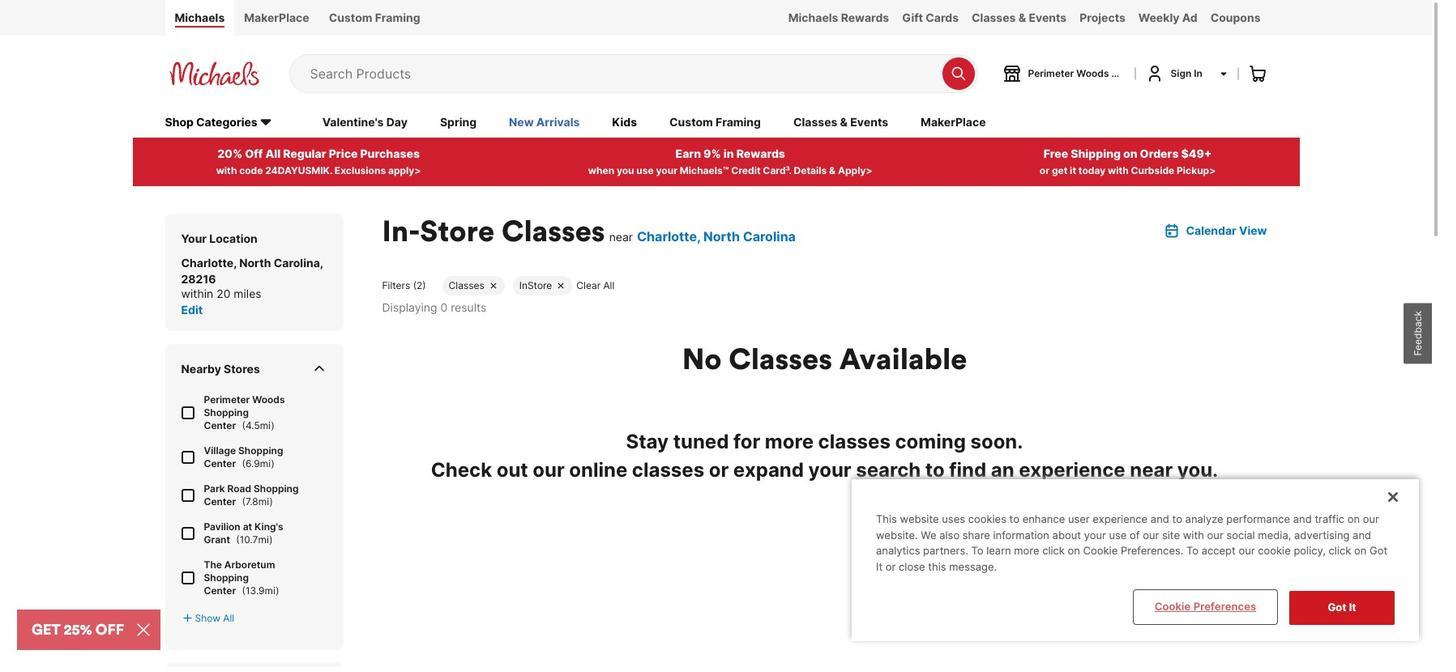 Task type: locate. For each thing, give the bounding box(es) containing it.
makerplace for the bottommost the makerplace link
[[921, 115, 986, 129]]

0 horizontal spatial near
[[609, 230, 633, 244]]

0 vertical spatial or
[[1040, 164, 1050, 176]]

our inside stay tuned for more classes coming soon. check out our online classes or expand your search to find an experience near you.
[[533, 458, 565, 482]]

gift cards
[[902, 11, 959, 24]]

2 horizontal spatial or
[[1040, 164, 1050, 176]]

experience up user
[[1019, 458, 1125, 482]]

1 horizontal spatial and
[[1293, 513, 1312, 526]]

0 horizontal spatial classes & events
[[793, 115, 888, 129]]

on inside free shipping on orders $49+ or get it today with curbside pickup>
[[1123, 146, 1137, 160]]

( up road
[[242, 458, 246, 470]]

( for 13.9
[[242, 585, 246, 597]]

it down advertising
[[1349, 602, 1356, 615]]

1 horizontal spatial michaels
[[788, 11, 838, 24]]

shopping inside village shopping center
[[238, 445, 283, 457]]

shopping for ( 4.5 mi)
[[204, 407, 249, 419]]

classes & events link up apply> on the right top of page
[[793, 114, 888, 132]]

with down analyze at the bottom of page
[[1183, 529, 1204, 542]]

also
[[939, 529, 960, 542]]

0 horizontal spatial custom framing link
[[319, 0, 430, 36]]

1 horizontal spatial more
[[1014, 545, 1039, 558]]

user
[[1068, 513, 1090, 526]]

1 to from the left
[[971, 545, 983, 558]]

or down the tuned
[[709, 458, 729, 482]]

about
[[1052, 529, 1081, 542]]

woods inside perimeter woods shopping center button
[[1076, 67, 1109, 79]]

near
[[609, 230, 633, 244], [1130, 458, 1173, 482]]

1 horizontal spatial carolina
[[743, 228, 796, 245]]

and up advertising
[[1293, 513, 1312, 526]]

& right details
[[829, 164, 836, 176]]

( down road
[[242, 496, 246, 508]]

1 vertical spatial events
[[850, 115, 888, 129]]

6.9
[[246, 458, 260, 470]]

1 horizontal spatial events
[[1029, 11, 1067, 24]]

& right "cards"
[[1018, 11, 1026, 24]]

on up curbside
[[1123, 146, 1137, 160]]

all for clear all
[[603, 279, 615, 292]]

classes
[[818, 430, 891, 454], [632, 458, 704, 482]]

our down social
[[1239, 545, 1255, 558]]

1 horizontal spatial to
[[1186, 545, 1199, 558]]

find
[[949, 458, 986, 482]]

makerplace down search button image in the top of the page
[[921, 115, 986, 129]]

1 horizontal spatial perimeter woods shopping center
[[1028, 67, 1191, 79]]

2 horizontal spatial &
[[1018, 11, 1026, 24]]

( down arboretum
[[242, 585, 246, 597]]

1 vertical spatial perimeter woods shopping center
[[204, 394, 285, 432]]

classes & events link
[[965, 0, 1073, 36], [793, 114, 888, 132]]

24dayusmik.
[[265, 164, 332, 176]]

Search Input field
[[310, 55, 934, 92]]

center down park
[[204, 496, 236, 508]]

( 7.8 mi)
[[239, 496, 273, 508]]

1 vertical spatial custom framing
[[669, 115, 761, 129]]

it
[[876, 561, 883, 574], [1349, 602, 1356, 615]]

classes & events up apply> on the right top of page
[[793, 115, 888, 129]]

0 horizontal spatial your
[[656, 164, 678, 176]]

clear
[[576, 279, 601, 292]]

stay
[[626, 430, 669, 454]]

and up the site
[[1151, 513, 1169, 526]]

0 vertical spatial carolina
[[743, 228, 796, 245]]

1 horizontal spatial makerplace
[[921, 115, 986, 129]]

click
[[1042, 545, 1065, 558], [1329, 545, 1351, 558]]

perimeter woods shopping center down "stores"
[[204, 394, 285, 432]]

shopping left sign
[[1111, 67, 1156, 79]]

mi) for ( 4.5 mi)
[[260, 420, 275, 432]]

0 horizontal spatial perimeter
[[204, 394, 250, 406]]

shopping inside button
[[1111, 67, 1156, 79]]

cookie preferences
[[1155, 601, 1256, 614]]

you.
[[1177, 458, 1218, 482]]

this website uses cookies to enhance user experience and to analyze performance and traffic on our website. we also share information about your use of our site with our social media, advertising and analytics partners. to learn more click on cookie preferences. to accept our cookie policy, click on got it or close this message.
[[876, 513, 1388, 574]]

michaels for michaels
[[175, 11, 225, 24]]

in-store classes near charlotte , north carolina
[[382, 212, 796, 249]]

mi) for ( 10.7 mi)
[[258, 534, 273, 546]]

1 vertical spatial use
[[1109, 529, 1127, 542]]

1 vertical spatial more
[[1014, 545, 1039, 558]]

to down coming
[[925, 458, 945, 482]]

( for 10.7
[[236, 534, 240, 546]]

all right off
[[265, 146, 281, 160]]

0 vertical spatial makerplace
[[244, 11, 309, 24]]

check
[[431, 458, 492, 482]]

0 vertical spatial experience
[[1019, 458, 1125, 482]]

0 vertical spatial your
[[656, 164, 678, 176]]

1 horizontal spatial it
[[1349, 602, 1356, 615]]

shop
[[165, 115, 194, 129]]

( for 6.9
[[242, 458, 246, 470]]

message.
[[949, 561, 997, 574]]

classes right "cards"
[[972, 11, 1016, 24]]

charlotte, north carolina
[[181, 256, 320, 270]]

cookie down user
[[1083, 545, 1118, 558]]

classes down stay
[[632, 458, 704, 482]]

center left in
[[1159, 67, 1191, 79]]

0 vertical spatial it
[[876, 561, 883, 574]]

mi) up king's
[[258, 496, 273, 508]]

perimeter woods shopping center down projects link
[[1028, 67, 1191, 79]]

2 horizontal spatial your
[[1084, 529, 1106, 542]]

use left of
[[1109, 529, 1127, 542]]

1 michaels from the left
[[175, 11, 225, 24]]

2 michaels from the left
[[788, 11, 838, 24]]

calendar
[[1186, 223, 1236, 237]]

near inside in-store classes near charlotte , north carolina
[[609, 230, 633, 244]]

michaels for michaels rewards
[[788, 11, 838, 24]]

0 horizontal spatial &
[[829, 164, 836, 176]]

details
[[794, 164, 827, 176]]

instore
[[519, 279, 552, 292]]

0 horizontal spatial click
[[1042, 545, 1065, 558]]

0 horizontal spatial framing
[[375, 11, 420, 24]]

0 vertical spatial got
[[1370, 545, 1388, 558]]

apply>
[[838, 164, 872, 176]]

shopping inside park road shopping center
[[254, 483, 299, 495]]

or inside this website uses cookies to enhance user experience and to analyze performance and traffic on our website. we also share information about your use of our site with our social media, advertising and analytics partners. to learn more click on cookie preferences. to accept our cookie policy, click on got it or close this message.
[[886, 561, 896, 574]]

use
[[636, 164, 654, 176], [1109, 529, 1127, 542]]

cookie left preferences
[[1155, 601, 1191, 614]]

1 horizontal spatial all
[[265, 146, 281, 160]]

your
[[656, 164, 678, 176], [808, 458, 851, 482], [1084, 529, 1106, 542]]

custom
[[329, 11, 372, 24], [669, 115, 713, 129]]

rewards inside "earn 9% in rewards when you use your michaels™ credit card³. details & apply>"
[[736, 146, 785, 160]]

classes & events link right "cards"
[[965, 0, 1073, 36]]

with down 20%
[[216, 164, 237, 176]]

it inside this website uses cookies to enhance user experience and to analyze performance and traffic on our website. we also share information about your use of our site with our social media, advertising and analytics partners. to learn more click on cookie preferences. to accept our cookie policy, click on got it or close this message.
[[876, 561, 883, 574]]

1 horizontal spatial your
[[808, 458, 851, 482]]

shopping up ( 6.9 mi)
[[238, 445, 283, 457]]

mi) up park road shopping center at the bottom left
[[260, 458, 275, 470]]

spring
[[440, 115, 477, 129]]

1 vertical spatial framing
[[716, 115, 761, 129]]

0 vertical spatial use
[[636, 164, 654, 176]]

cookie
[[1083, 545, 1118, 558], [1155, 601, 1191, 614]]

2 to from the left
[[1186, 545, 1199, 558]]

2 vertical spatial all
[[223, 612, 234, 625]]

north up miles
[[239, 256, 271, 270]]

makerplace right the michaels link
[[244, 11, 309, 24]]

1 vertical spatial classes & events
[[793, 115, 888, 129]]

events left projects
[[1029, 11, 1067, 24]]

all right clear
[[603, 279, 615, 292]]

store
[[420, 212, 494, 249]]

michaels
[[175, 11, 225, 24], [788, 11, 838, 24]]

1 horizontal spatial custom
[[669, 115, 713, 129]]

perimeter woods shopping center button
[[1002, 64, 1191, 83]]

in
[[1194, 67, 1202, 79]]

near left you.
[[1130, 458, 1173, 482]]

or
[[1040, 164, 1050, 176], [709, 458, 729, 482], [886, 561, 896, 574]]

click down about
[[1042, 545, 1065, 558]]

filters
[[382, 279, 410, 292]]

1 horizontal spatial north
[[703, 228, 740, 245]]

2 vertical spatial or
[[886, 561, 896, 574]]

rewards up credit
[[736, 146, 785, 160]]

or down analytics on the right bottom of the page
[[886, 561, 896, 574]]

shop categories link
[[165, 114, 290, 132]]

to up information
[[1009, 513, 1019, 526]]

valentine's
[[322, 115, 384, 129]]

shopping down the
[[204, 572, 249, 584]]

arrivals
[[536, 115, 580, 129]]

tabler image
[[181, 613, 193, 625]]

it down analytics on the right bottom of the page
[[876, 561, 883, 574]]

tabler image
[[311, 361, 327, 377]]

0 vertical spatial north
[[703, 228, 740, 245]]

more inside this website uses cookies to enhance user experience and to analyze performance and traffic on our website. we also share information about your use of our site with our social media, advertising and analytics partners. to learn more click on cookie preferences. to accept our cookie policy, click on got it or close this message.
[[1014, 545, 1039, 558]]

0 vertical spatial perimeter
[[1028, 67, 1074, 79]]

( down pavilion
[[236, 534, 240, 546]]

got
[[1370, 545, 1388, 558], [1328, 602, 1346, 615]]

classes right no
[[729, 340, 832, 377]]

1 horizontal spatial near
[[1130, 458, 1173, 482]]

1 vertical spatial carolina
[[274, 256, 320, 270]]

ad
[[1182, 11, 1197, 24]]

perimeter down projects link
[[1028, 67, 1074, 79]]

0 vertical spatial near
[[609, 230, 633, 244]]

1 vertical spatial cookie
[[1155, 601, 1191, 614]]

stores
[[224, 362, 260, 376]]

experience up of
[[1093, 513, 1148, 526]]

shopping for ( 7.8 mi)
[[254, 483, 299, 495]]

0 horizontal spatial more
[[765, 430, 814, 454]]

woods up ( 4.5 mi)
[[252, 394, 285, 406]]

1 vertical spatial makerplace
[[921, 115, 986, 129]]

to up the site
[[1172, 513, 1182, 526]]

0 vertical spatial custom framing
[[329, 11, 420, 24]]

1 vertical spatial or
[[709, 458, 729, 482]]

mi) down king's
[[258, 534, 273, 546]]

0 horizontal spatial or
[[709, 458, 729, 482]]

2 vertical spatial &
[[829, 164, 836, 176]]

and right advertising
[[1353, 529, 1371, 542]]

kids link
[[612, 114, 637, 132]]

1 horizontal spatial click
[[1329, 545, 1351, 558]]

classes up search
[[818, 430, 891, 454]]

our right the out at the left bottom
[[533, 458, 565, 482]]

0 horizontal spatial it
[[876, 561, 883, 574]]

1 horizontal spatial got
[[1370, 545, 1388, 558]]

0 horizontal spatial makerplace link
[[234, 0, 319, 36]]

or inside stay tuned for more classes coming soon. check out our online classes or expand your search to find an experience near you.
[[709, 458, 729, 482]]

close
[[899, 561, 925, 574]]

0 vertical spatial all
[[265, 146, 281, 160]]

rewards
[[841, 11, 889, 24], [736, 146, 785, 160]]

to down the share
[[971, 545, 983, 558]]

0 vertical spatial cookie
[[1083, 545, 1118, 558]]

0 vertical spatial &
[[1018, 11, 1026, 24]]

2 vertical spatial your
[[1084, 529, 1106, 542]]

mi) for ( 6.9 mi)
[[260, 458, 275, 470]]

this
[[876, 513, 897, 526]]

mi) for ( 13.9 mi)
[[265, 585, 279, 597]]

in
[[723, 146, 734, 160]]

north right charlotte
[[703, 228, 740, 245]]

0 horizontal spatial perimeter woods shopping center
[[204, 394, 285, 432]]

click down advertising
[[1329, 545, 1351, 558]]

or left get
[[1040, 164, 1050, 176]]

( 10.7 mi)
[[233, 534, 273, 546]]

0 horizontal spatial ,
[[320, 256, 323, 270]]

all right show
[[223, 612, 234, 625]]

to left accept
[[1186, 545, 1199, 558]]

perimeter down "nearby stores" on the bottom of page
[[204, 394, 250, 406]]

1 horizontal spatial or
[[886, 561, 896, 574]]

0 vertical spatial custom
[[329, 11, 372, 24]]

arboretum
[[224, 559, 275, 571]]

got down advertising
[[1328, 602, 1346, 615]]

day
[[386, 115, 408, 129]]

purchases
[[360, 146, 420, 160]]

center inside 'perimeter woods shopping center'
[[204, 420, 236, 432]]

shopping
[[1111, 67, 1156, 79], [204, 407, 249, 419], [238, 445, 283, 457], [254, 483, 299, 495], [204, 572, 249, 584]]

more down information
[[1014, 545, 1039, 558]]

mi) down arboretum
[[265, 585, 279, 597]]

cookies
[[968, 513, 1006, 526]]

0 horizontal spatial michaels
[[175, 11, 225, 24]]

20% off all regular price purchases with code 24dayusmik. exclusions apply>
[[216, 146, 421, 176]]

0 horizontal spatial with
[[216, 164, 237, 176]]

miles
[[234, 287, 261, 300]]

2 horizontal spatial and
[[1353, 529, 1371, 542]]

tuned
[[673, 430, 729, 454]]

with right today
[[1108, 164, 1129, 176]]

or inside free shipping on orders $49+ or get it today with curbside pickup>
[[1040, 164, 1050, 176]]

perimeter
[[1028, 67, 1074, 79], [204, 394, 250, 406]]

0 vertical spatial perimeter woods shopping center
[[1028, 67, 1191, 79]]

shopping up ( 7.8 mi)
[[254, 483, 299, 495]]

13.9
[[246, 585, 265, 597]]

soon.
[[970, 430, 1023, 454]]

traffic
[[1315, 513, 1344, 526]]

1 horizontal spatial with
[[1108, 164, 1129, 176]]

on right traffic
[[1347, 513, 1360, 526]]

the arboretum shopping center
[[204, 559, 275, 597]]

0 vertical spatial woods
[[1076, 67, 1109, 79]]

& up apply> on the right top of page
[[840, 115, 848, 129]]

0 horizontal spatial to
[[971, 545, 983, 558]]

center down village
[[204, 458, 236, 470]]

1 horizontal spatial ,
[[697, 228, 700, 245]]

our
[[533, 458, 565, 482], [1363, 513, 1379, 526], [1143, 529, 1159, 542], [1207, 529, 1223, 542], [1239, 545, 1255, 558]]

use inside this website uses cookies to enhance user experience and to analyze performance and traffic on our website. we also share information about your use of our site with our social media, advertising and analytics partners. to learn more click on cookie preferences. to accept our cookie policy, click on got it or close this message.
[[1109, 529, 1127, 542]]

get
[[1052, 164, 1068, 176]]

framing
[[375, 11, 420, 24], [716, 115, 761, 129]]

free
[[1044, 146, 1068, 160]]

your down earn in the left top of the page
[[656, 164, 678, 176]]

new arrivals link
[[509, 114, 580, 132]]

kids
[[612, 115, 637, 129]]

on down about
[[1068, 545, 1080, 558]]

grant
[[204, 534, 230, 546]]

classes up instore
[[502, 212, 605, 249]]

on right policy,
[[1354, 545, 1367, 558]]

new
[[509, 115, 534, 129]]

1 vertical spatial it
[[1349, 602, 1356, 615]]

0 vertical spatial rewards
[[841, 11, 889, 24]]

gift cards link
[[896, 0, 965, 36]]

mi) up ( 6.9 mi)
[[260, 420, 275, 432]]

your left search
[[808, 458, 851, 482]]

show
[[195, 612, 220, 625]]

0 horizontal spatial use
[[636, 164, 654, 176]]

shopping inside the arboretum shopping center
[[204, 572, 249, 584]]

experience inside this website uses cookies to enhance user experience and to analyze performance and traffic on our website. we also share information about your use of our site with our social media, advertising and analytics partners. to learn more click on cookie preferences. to accept our cookie policy, click on got it or close this message.
[[1093, 513, 1148, 526]]

custom framing link
[[319, 0, 430, 36], [669, 114, 761, 132]]

learn
[[986, 545, 1011, 558]]

0 vertical spatial more
[[765, 430, 814, 454]]

1 vertical spatial &
[[840, 115, 848, 129]]

our up preferences.
[[1143, 529, 1159, 542]]

0 horizontal spatial and
[[1151, 513, 1169, 526]]

cookie inside this website uses cookies to enhance user experience and to analyze performance and traffic on our website. we also share information about your use of our site with our social media, advertising and analytics partners. to learn more click on cookie preferences. to accept our cookie policy, click on got it or close this message.
[[1083, 545, 1118, 558]]

1 vertical spatial perimeter
[[204, 394, 250, 406]]

center inside the arboretum shopping center
[[204, 585, 236, 597]]

to
[[971, 545, 983, 558], [1186, 545, 1199, 558]]

today
[[1078, 164, 1106, 176]]

shopping inside 'perimeter woods shopping center'
[[204, 407, 249, 419]]

center up village
[[204, 420, 236, 432]]

cards
[[926, 11, 959, 24]]

1 vertical spatial rewards
[[736, 146, 785, 160]]

center for ( 4.5 mi)
[[204, 420, 236, 432]]

( up village shopping center at the left of the page
[[242, 420, 246, 432]]

use right you
[[636, 164, 654, 176]]

woods down projects link
[[1076, 67, 1109, 79]]

1 horizontal spatial cookie
[[1155, 601, 1191, 614]]

center inside park road shopping center
[[204, 496, 236, 508]]

0 horizontal spatial to
[[925, 458, 945, 482]]

more up expand
[[765, 430, 814, 454]]

when
[[588, 164, 614, 176]]

north
[[703, 228, 740, 245], [239, 256, 271, 270]]

search button image
[[950, 66, 966, 82]]

and
[[1151, 513, 1169, 526], [1293, 513, 1312, 526], [1353, 529, 1371, 542]]

2 horizontal spatial all
[[603, 279, 615, 292]]

events up apply> on the right top of page
[[850, 115, 888, 129]]

0 horizontal spatial cookie
[[1083, 545, 1118, 558]]

your down user
[[1084, 529, 1106, 542]]

center down the
[[204, 585, 236, 597]]

shopping up 4.5
[[204, 407, 249, 419]]

center inside button
[[1159, 67, 1191, 79]]

no
[[682, 340, 722, 377]]

rewards left gift
[[841, 11, 889, 24]]

with inside free shipping on orders $49+ or get it today with curbside pickup>
[[1108, 164, 1129, 176]]

0 horizontal spatial woods
[[252, 394, 285, 406]]

performance
[[1226, 513, 1290, 526]]

near left charlotte
[[609, 230, 633, 244]]

michaels™
[[680, 164, 729, 176]]

1 vertical spatial got
[[1328, 602, 1346, 615]]

online
[[569, 458, 627, 482]]

classes & events right "cards"
[[972, 11, 1067, 24]]

more
[[765, 430, 814, 454], [1014, 545, 1039, 558]]

road
[[227, 483, 251, 495]]

got up 'got it' button
[[1370, 545, 1388, 558]]

0 vertical spatial events
[[1029, 11, 1067, 24]]

all inside "20% off all regular price purchases with code 24dayusmik. exclusions apply>"
[[265, 146, 281, 160]]



Task type: describe. For each thing, give the bounding box(es) containing it.
your location
[[181, 232, 258, 245]]

weekly
[[1138, 11, 1179, 24]]

at
[[243, 521, 252, 533]]

shopping for ( 13.9 mi)
[[204, 572, 249, 584]]

location
[[209, 232, 258, 245]]

north inside in-store classes near charlotte , north carolina
[[703, 228, 740, 245]]

free shipping on orders $49+ or get it today with curbside pickup>
[[1040, 146, 1216, 176]]

1 horizontal spatial framing
[[716, 115, 761, 129]]

displaying 0 results
[[382, 300, 486, 314]]

carolina inside in-store classes near charlotte , north carolina
[[743, 228, 796, 245]]

with inside this website uses cookies to enhance user experience and to analyze performance and traffic on our website. we also share information about your use of our site with our social media, advertising and analytics partners. to learn more click on cookie preferences. to accept our cookie policy, click on got it or close this message.
[[1183, 529, 1204, 542]]

charlotte
[[637, 228, 697, 245]]

your
[[181, 232, 207, 245]]

results
[[451, 300, 486, 314]]

got it
[[1328, 602, 1356, 615]]

park
[[204, 483, 225, 495]]

1 horizontal spatial rewards
[[841, 11, 889, 24]]

28216
[[181, 272, 216, 286]]

weekly ad link
[[1132, 0, 1204, 36]]

1 horizontal spatial to
[[1009, 513, 1019, 526]]

pavilion at king's grant
[[204, 521, 283, 546]]

information
[[993, 529, 1049, 542]]

policy,
[[1294, 545, 1326, 558]]

9%
[[704, 146, 721, 160]]

1 horizontal spatial classes & events
[[972, 11, 1067, 24]]

& inside "earn 9% in rewards when you use your michaels™ credit card³. details & apply>"
[[829, 164, 836, 176]]

valentine's day link
[[322, 114, 408, 132]]

1 vertical spatial classes & events link
[[793, 114, 888, 132]]

2 click from the left
[[1329, 545, 1351, 558]]

classes up details
[[793, 115, 837, 129]]

to inside stay tuned for more classes coming soon. check out our online classes or expand your search to find an experience near you.
[[925, 458, 945, 482]]

new arrivals
[[509, 115, 580, 129]]

this
[[928, 561, 946, 574]]

20
[[217, 287, 230, 300]]

1 horizontal spatial classes
[[818, 430, 891, 454]]

michaels link
[[165, 0, 234, 36]]

1 vertical spatial makerplace link
[[921, 114, 986, 132]]

sign in button
[[1145, 64, 1228, 83]]

perimeter woods shopping center inside perimeter woods shopping center button
[[1028, 67, 1191, 79]]

1 vertical spatial custom framing link
[[669, 114, 761, 132]]

our right traffic
[[1363, 513, 1379, 526]]

0 vertical spatial framing
[[375, 11, 420, 24]]

1 click from the left
[[1042, 545, 1065, 558]]

0 horizontal spatial events
[[850, 115, 888, 129]]

filters (2)
[[382, 279, 426, 292]]

0 horizontal spatial north
[[239, 256, 271, 270]]

edit
[[181, 303, 203, 317]]

1 vertical spatial custom
[[669, 115, 713, 129]]

pavilion
[[204, 521, 240, 533]]

with inside "20% off all regular price purchases with code 24dayusmik. exclusions apply>"
[[216, 164, 237, 176]]

categories
[[196, 115, 257, 129]]

coming
[[895, 430, 966, 454]]

regular
[[283, 146, 326, 160]]

$49+
[[1181, 146, 1212, 160]]

village shopping center
[[204, 445, 283, 470]]

exclusions
[[335, 164, 386, 176]]

mi) for ( 7.8 mi)
[[258, 496, 273, 508]]

0 vertical spatial custom framing link
[[319, 0, 430, 36]]

analytics
[[876, 545, 920, 558]]

( 4.5 mi)
[[239, 420, 275, 432]]

charlotte,
[[181, 256, 237, 270]]

4.5
[[246, 420, 260, 432]]

off
[[245, 146, 263, 160]]

price
[[329, 146, 358, 160]]

shop categories
[[165, 115, 257, 129]]

(2)
[[413, 279, 426, 292]]

weekly ad
[[1138, 11, 1197, 24]]

near inside stay tuned for more classes coming soon. check out our online classes or expand your search to find an experience near you.
[[1130, 458, 1173, 482]]

0 horizontal spatial carolina
[[274, 256, 320, 270]]

, inside the , 28216
[[320, 256, 323, 270]]

use inside "earn 9% in rewards when you use your michaels™ credit card³. details & apply>"
[[636, 164, 654, 176]]

expand
[[733, 458, 804, 482]]

site
[[1162, 529, 1180, 542]]

makerplace for top the makerplace link
[[244, 11, 309, 24]]

gift
[[902, 11, 923, 24]]

1 horizontal spatial classes & events link
[[965, 0, 1073, 36]]

perimeter inside button
[[1028, 67, 1074, 79]]

clear all
[[576, 279, 615, 292]]

enhance
[[1022, 513, 1065, 526]]

0 horizontal spatial custom framing
[[329, 11, 420, 24]]

all for show all
[[223, 612, 234, 625]]

( 13.9 mi)
[[239, 585, 279, 597]]

2 horizontal spatial to
[[1172, 513, 1182, 526]]

share
[[963, 529, 990, 542]]

our up accept
[[1207, 529, 1223, 542]]

0 vertical spatial makerplace link
[[234, 0, 319, 36]]

experience inside stay tuned for more classes coming soon. check out our online classes or expand your search to find an experience near you.
[[1019, 458, 1125, 482]]

cookie inside button
[[1155, 601, 1191, 614]]

analyze
[[1185, 513, 1223, 526]]

10.7
[[240, 534, 258, 546]]

center for ( 13.9 mi)
[[204, 585, 236, 597]]

within
[[181, 287, 213, 300]]

0 horizontal spatial custom
[[329, 11, 372, 24]]

earn
[[675, 146, 701, 160]]

got inside this website uses cookies to enhance user experience and to analyze performance and traffic on our website. we also share information about your use of our site with our social media, advertising and analytics partners. to learn more click on cookie preferences. to accept our cookie policy, click on got it or close this message.
[[1370, 545, 1388, 558]]

it inside button
[[1349, 602, 1356, 615]]

shipping
[[1071, 146, 1121, 160]]

got inside 'got it' button
[[1328, 602, 1346, 615]]

your inside "earn 9% in rewards when you use your michaels™ credit card³. details & apply>"
[[656, 164, 678, 176]]

partners.
[[923, 545, 968, 558]]

0 horizontal spatial classes
[[632, 458, 704, 482]]

center for ( 7.8 mi)
[[204, 496, 236, 508]]

code
[[239, 164, 263, 176]]

apply>
[[388, 164, 421, 176]]

classes up results
[[449, 279, 484, 292]]

king's
[[255, 521, 283, 533]]

( for 4.5
[[242, 420, 246, 432]]

( for 7.8
[[242, 496, 246, 508]]

your inside stay tuned for more classes coming soon. check out our online classes or expand your search to find an experience near you.
[[808, 458, 851, 482]]

coupons link
[[1204, 0, 1267, 36]]

park road shopping center
[[204, 483, 299, 508]]

cookie
[[1258, 545, 1291, 558]]

projects link
[[1073, 0, 1132, 36]]

your inside this website uses cookies to enhance user experience and to analyze performance and traffic on our website. we also share information about your use of our site with our social media, advertising and analytics partners. to learn more click on cookie preferences. to accept our cookie policy, click on got it or close this message.
[[1084, 529, 1106, 542]]

within 20 miles edit
[[181, 287, 261, 317]]

, inside in-store classes near charlotte , north carolina
[[697, 228, 700, 245]]

website
[[900, 513, 939, 526]]

out
[[497, 458, 528, 482]]

for
[[733, 430, 760, 454]]

view
[[1239, 223, 1267, 237]]

more inside stay tuned for more classes coming soon. check out our online classes or expand your search to find an experience near you.
[[765, 430, 814, 454]]

center inside village shopping center
[[204, 458, 236, 470]]

uses
[[942, 513, 965, 526]]



Task type: vqa. For each thing, say whether or not it's contained in the screenshot.
FREE SHIPPING ON ORDERS $49+ OR GET IT TODAY WITH CURBSIDE PICKUP>
yes



